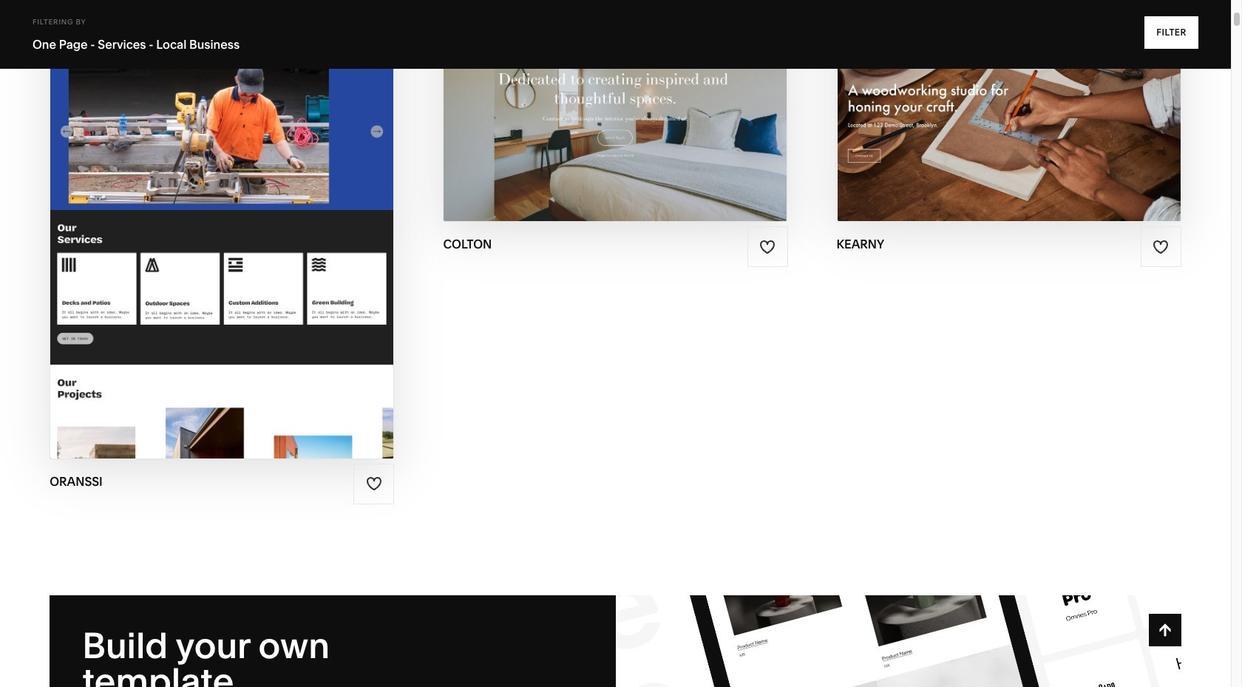 Task type: describe. For each thing, give the bounding box(es) containing it.
add colton to your favorites list image
[[760, 239, 776, 255]]



Task type: locate. For each thing, give the bounding box(es) containing it.
oranssi image
[[50, 1, 394, 458]]

kearny image
[[838, 1, 1181, 221]]

add kearny to your favorites list image
[[1154, 239, 1170, 255]]

back to top image
[[1158, 622, 1174, 638]]

preview of building your own template image
[[616, 596, 1182, 687]]

colton image
[[444, 1, 788, 221]]

add oranssi to your favorites list image
[[366, 476, 382, 492]]



Task type: vqa. For each thing, say whether or not it's contained in the screenshot.
Add Colton to your favorites list image
yes



